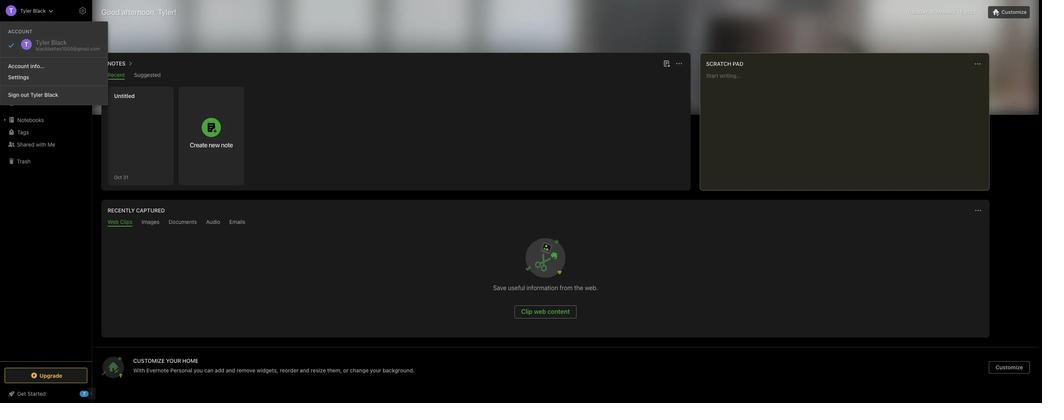 Task type: describe. For each thing, give the bounding box(es) containing it.
the
[[575, 285, 584, 292]]

shared
[[17, 141, 34, 148]]

1 vertical spatial customize button
[[990, 362, 1031, 374]]

sign out tyler black link
[[0, 89, 108, 100]]

trash
[[17, 158, 31, 165]]

emails
[[230, 219, 245, 225]]

me
[[48, 141, 55, 148]]

get
[[17, 391, 26, 397]]

you
[[194, 367, 203, 374]]

clip
[[522, 308, 533, 315]]

scratch pad
[[707, 61, 744, 67]]

settings
[[8, 74, 29, 80]]

create
[[190, 142, 208, 149]]

black inside account field
[[33, 7, 46, 14]]

customize
[[133, 358, 165, 364]]

tree containing home
[[0, 60, 92, 361]]

account for account
[[8, 29, 32, 34]]

14,
[[958, 9, 964, 15]]

new
[[209, 142, 220, 149]]

scratch
[[707, 61, 732, 67]]

tab list for notes
[[103, 72, 689, 80]]

clip web content button
[[515, 306, 577, 319]]

tuesday, november 14, 2023
[[908, 9, 977, 15]]

tyler!
[[158, 8, 176, 16]]

notes link
[[0, 85, 92, 97]]

web
[[108, 219, 119, 225]]

expand notebooks image
[[2, 117, 8, 123]]

customize your home with evernote personal you can add and remove widgets, reorder and resize them, or change your background.
[[133, 358, 415, 374]]

tyler inside account field
[[20, 7, 32, 14]]

Help and Learning task checklist field
[[0, 388, 92, 400]]

account info…
[[8, 63, 44, 69]]

web.
[[585, 285, 598, 292]]

save
[[493, 285, 507, 292]]

tasks
[[17, 100, 31, 106]]

recent tab
[[108, 72, 125, 80]]

tyler black
[[20, 7, 46, 14]]

remove
[[237, 367, 256, 374]]

tags
[[17, 129, 29, 135]]

1 vertical spatial notes
[[17, 88, 32, 94]]

new button
[[5, 40, 87, 54]]

notes inside "button"
[[108, 60, 126, 67]]

note
[[221, 142, 233, 149]]

web clips tab
[[108, 219, 133, 227]]

reorder
[[280, 367, 299, 374]]

started
[[28, 391, 46, 397]]

tuesday,
[[908, 9, 930, 15]]

captured
[[136, 207, 165, 214]]

1 vertical spatial customize
[[996, 364, 1024, 371]]

trash link
[[0, 155, 92, 167]]

recently captured
[[108, 207, 165, 214]]

content
[[548, 308, 570, 315]]

0 vertical spatial customize
[[1002, 9, 1028, 15]]

documents
[[169, 219, 197, 225]]

save useful information from the web.
[[493, 285, 598, 292]]

web
[[534, 308, 546, 315]]

documents tab
[[169, 219, 197, 227]]

get started
[[17, 391, 46, 397]]

web clips tab panel
[[102, 227, 990, 338]]

tasks button
[[0, 97, 92, 109]]

good
[[102, 8, 120, 16]]

pad
[[733, 61, 744, 67]]

with
[[133, 367, 145, 374]]

2 and from the left
[[300, 367, 310, 374]]

web clips
[[108, 219, 133, 225]]

shortcuts button
[[0, 72, 92, 85]]

shared with me link
[[0, 138, 92, 151]]

add
[[215, 367, 225, 374]]

can
[[204, 367, 214, 374]]

Account field
[[0, 3, 53, 18]]

them,
[[328, 367, 342, 374]]

oct
[[114, 175, 122, 180]]



Task type: locate. For each thing, give the bounding box(es) containing it.
and right add
[[226, 367, 235, 374]]

shared with me
[[17, 141, 55, 148]]

upgrade button
[[5, 368, 87, 383]]

scratch pad button
[[705, 59, 744, 69]]

tab list for recently captured
[[103, 219, 989, 227]]

new
[[17, 44, 28, 50]]

0 vertical spatial customize button
[[989, 6, 1031, 18]]

widgets,
[[257, 367, 279, 374]]

useful
[[508, 285, 525, 292]]

info…
[[30, 63, 44, 69]]

black up search text box
[[33, 7, 46, 14]]

black
[[33, 7, 46, 14], [44, 92, 58, 98]]

0 vertical spatial notes
[[108, 60, 126, 67]]

home link
[[0, 60, 92, 72]]

0 horizontal spatial notes
[[17, 88, 32, 94]]

create new note button
[[179, 87, 244, 185]]

evernote
[[146, 367, 169, 374]]

account for account info…
[[8, 63, 29, 69]]

2 account from the top
[[8, 63, 29, 69]]

sign
[[8, 92, 19, 98]]

Search text field
[[10, 22, 82, 36]]

account info… link
[[0, 61, 108, 72]]

tab list
[[103, 72, 689, 80], [103, 219, 989, 227]]

out
[[21, 92, 29, 98]]

or
[[344, 367, 349, 374]]

images
[[142, 219, 160, 225]]

tags button
[[0, 126, 92, 138]]

account up settings
[[8, 63, 29, 69]]

audio tab
[[206, 219, 220, 227]]

with
[[36, 141, 46, 148]]

1 vertical spatial tab list
[[103, 219, 989, 227]]

1 horizontal spatial notes
[[108, 60, 126, 67]]

More actions field
[[674, 58, 685, 69], [973, 59, 984, 69], [973, 205, 984, 216]]

create new note
[[190, 142, 233, 149]]

0 vertical spatial tab list
[[103, 72, 689, 80]]

more actions field for scratch pad
[[973, 59, 984, 69]]

click to collapse image
[[89, 389, 95, 398]]

tyler
[[20, 7, 32, 14], [30, 92, 43, 98]]

account inside account info… link
[[8, 63, 29, 69]]

1 account from the top
[[8, 29, 32, 34]]

emails tab
[[230, 219, 245, 227]]

information
[[527, 285, 559, 292]]

1 tab list from the top
[[103, 72, 689, 80]]

settings image
[[78, 6, 87, 15]]

background.
[[383, 367, 415, 374]]

and left the resize
[[300, 367, 310, 374]]

suggested tab
[[134, 72, 161, 80]]

settings link
[[0, 72, 108, 83]]

tyler up search text box
[[20, 7, 32, 14]]

31
[[123, 175, 128, 180]]

customize button
[[989, 6, 1031, 18], [990, 362, 1031, 374]]

black inside dropdown list menu
[[44, 92, 58, 98]]

1 and from the left
[[226, 367, 235, 374]]

suggested
[[134, 72, 161, 78]]

from
[[560, 285, 573, 292]]

personal
[[170, 367, 192, 374]]

1 horizontal spatial and
[[300, 367, 310, 374]]

your
[[166, 358, 181, 364]]

1 vertical spatial account
[[8, 63, 29, 69]]

None search field
[[10, 22, 82, 36]]

more actions image
[[675, 59, 684, 68], [974, 59, 983, 69], [974, 206, 983, 215]]

home
[[183, 358, 199, 364]]

more actions image for scratch pad
[[974, 59, 983, 69]]

tree
[[0, 60, 92, 361]]

0 horizontal spatial and
[[226, 367, 235, 374]]

more actions field for recently captured
[[973, 205, 984, 216]]

notes
[[108, 60, 126, 67], [17, 88, 32, 94]]

notes up tasks
[[17, 88, 32, 94]]

tab list containing recent
[[103, 72, 689, 80]]

0 vertical spatial tyler
[[20, 7, 32, 14]]

images tab
[[142, 219, 160, 227]]

recent
[[108, 72, 125, 78]]

and
[[226, 367, 235, 374], [300, 367, 310, 374]]

1 vertical spatial tyler
[[30, 92, 43, 98]]

account up new
[[8, 29, 32, 34]]

2 tab list from the top
[[103, 219, 989, 227]]

change
[[350, 367, 369, 374]]

recently
[[108, 207, 135, 214]]

november
[[931, 9, 956, 15]]

dropdown list menu
[[0, 54, 108, 100]]

7
[[83, 392, 86, 397]]

good afternoon, tyler!
[[102, 8, 176, 16]]

1 vertical spatial black
[[44, 92, 58, 98]]

tyler right out
[[30, 92, 43, 98]]

Start writing… text field
[[707, 72, 990, 184]]

notes up recent
[[108, 60, 126, 67]]

afternoon,
[[122, 8, 156, 16]]

black down shortcuts button
[[44, 92, 58, 98]]

oct 31
[[114, 175, 128, 180]]

recently captured button
[[106, 206, 165, 215]]

sign out tyler black
[[8, 92, 58, 98]]

clip web content
[[522, 308, 570, 315]]

upgrade
[[40, 373, 62, 379]]

more actions image for recently captured
[[974, 206, 983, 215]]

notebooks link
[[0, 114, 92, 126]]

your
[[370, 367, 382, 374]]

untitled
[[114, 93, 135, 99]]

notes button
[[106, 59, 135, 68]]

clips
[[120, 219, 133, 225]]

0 vertical spatial black
[[33, 7, 46, 14]]

shortcuts
[[17, 75, 41, 82]]

notebooks
[[17, 117, 44, 123]]

tyler inside dropdown list menu
[[30, 92, 43, 98]]

tab list containing web clips
[[103, 219, 989, 227]]

customize
[[1002, 9, 1028, 15], [996, 364, 1024, 371]]

home
[[17, 63, 32, 70]]

2023
[[965, 9, 977, 15]]

0 vertical spatial account
[[8, 29, 32, 34]]

recent tab panel
[[102, 80, 691, 191]]

resize
[[311, 367, 326, 374]]

audio
[[206, 219, 220, 225]]



Task type: vqa. For each thing, say whether or not it's contained in the screenshot.
the More
no



